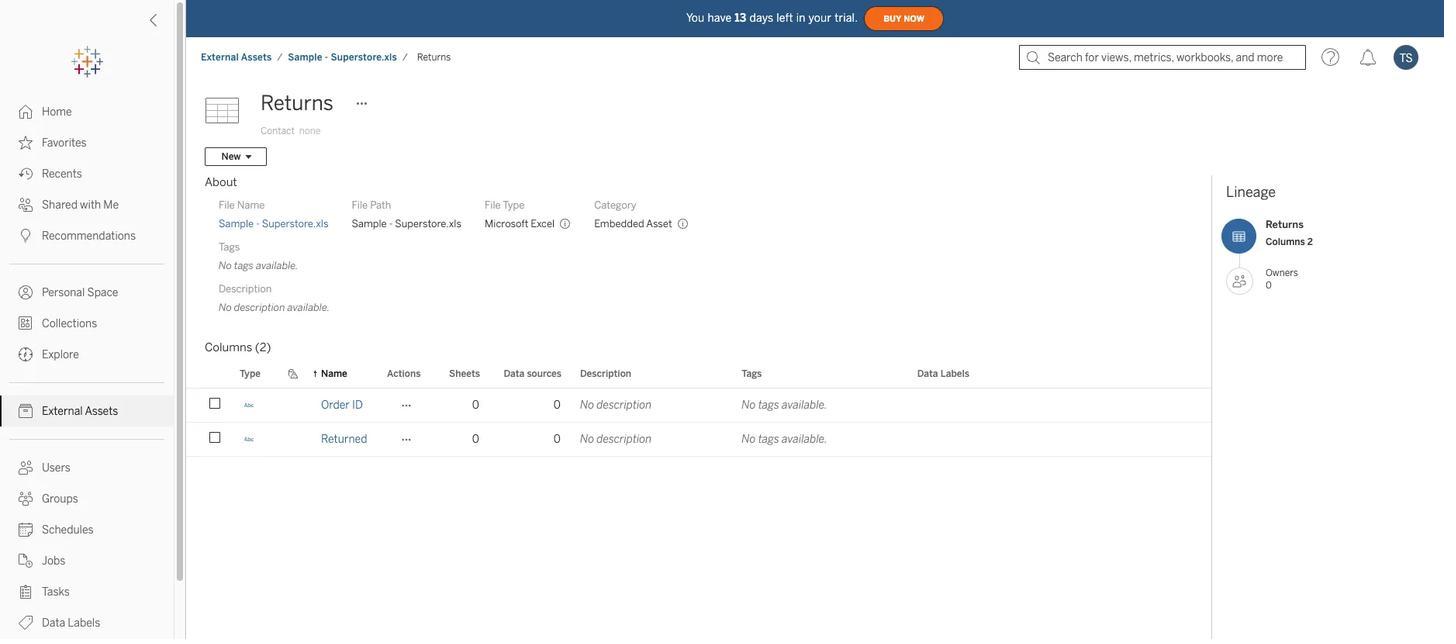Task type: describe. For each thing, give the bounding box(es) containing it.
tags for tags
[[742, 368, 762, 379]]

1 horizontal spatial name
[[321, 368, 347, 379]]

sheets
[[449, 368, 480, 379]]

you
[[686, 11, 704, 24]]

users
[[42, 461, 70, 475]]

asset
[[646, 218, 672, 230]]

external assets
[[42, 405, 118, 418]]

file path sample - superstore.xls
[[352, 199, 461, 230]]

recents link
[[0, 158, 174, 189]]

personal space link
[[0, 277, 174, 308]]

file name sample - superstore.xls
[[219, 199, 328, 230]]

Search for views, metrics, workbooks, and more text field
[[1019, 45, 1306, 70]]

returned link
[[321, 423, 367, 456]]

new button
[[205, 147, 267, 166]]

buy now
[[883, 14, 925, 24]]

2 / from the left
[[403, 52, 408, 63]]

labels inside 'main navigation. press the up and down arrow keys to access links.' element
[[68, 617, 100, 630]]

no inside tags no tags available.
[[219, 260, 232, 271]]

assets for external assets
[[85, 405, 118, 418]]

favorites
[[42, 136, 87, 150]]

0 vertical spatial labels
[[940, 368, 969, 379]]

recommendations
[[42, 230, 136, 243]]

main navigation. press the up and down arrow keys to access links. element
[[0, 96, 174, 639]]

shared
[[42, 199, 78, 212]]

tasks
[[42, 586, 70, 599]]

row containing returned
[[186, 423, 1211, 458]]

1 horizontal spatial external assets link
[[200, 51, 273, 64]]

microsoft
[[485, 218, 528, 230]]

category
[[594, 199, 636, 211]]

1 horizontal spatial returns
[[417, 52, 451, 63]]

id
[[352, 399, 363, 412]]

no inside description no description available.
[[219, 302, 232, 313]]

1 horizontal spatial -
[[325, 52, 328, 63]]

no description for returned
[[580, 433, 652, 446]]

- for file path sample - superstore.xls
[[389, 218, 393, 230]]

row group containing order id
[[186, 389, 1211, 458]]

(2)
[[255, 340, 271, 354]]

13
[[735, 11, 746, 24]]

string image
[[244, 434, 254, 445]]

sample for file path sample - superstore.xls
[[352, 218, 387, 230]]

row containing order id
[[186, 389, 1211, 424]]

no tags available. for order id
[[742, 399, 827, 412]]

1 vertical spatial sample - superstore.xls link
[[219, 217, 328, 231]]

data labels inside 'grid'
[[917, 368, 969, 379]]

returns inside returns columns 2
[[1266, 219, 1304, 230]]

tags for returned
[[758, 433, 779, 446]]

contact
[[261, 126, 295, 136]]

explore link
[[0, 339, 174, 370]]

file for file name
[[219, 199, 235, 211]]

lineage
[[1226, 184, 1276, 201]]

columns inside returns columns 2
[[1266, 236, 1305, 247]]

explore
[[42, 348, 79, 361]]

with
[[80, 199, 101, 212]]

personal
[[42, 286, 85, 299]]

schedules link
[[0, 514, 174, 545]]

about
[[205, 175, 237, 189]]

external assets / sample - superstore.xls /
[[201, 52, 408, 63]]

0 vertical spatial type
[[503, 199, 525, 211]]

home
[[42, 105, 72, 119]]

groups link
[[0, 483, 174, 514]]

embedded
[[594, 218, 644, 230]]

3 file from the left
[[485, 199, 501, 211]]

order id link
[[321, 389, 363, 422]]

recommendations link
[[0, 220, 174, 251]]

description for returned
[[597, 433, 652, 446]]

data sources
[[504, 368, 561, 379]]

owners
[[1266, 268, 1298, 278]]

string image
[[244, 400, 254, 411]]

jobs
[[42, 554, 65, 568]]

space
[[87, 286, 118, 299]]

tasks link
[[0, 576, 174, 607]]

users link
[[0, 452, 174, 483]]

0 horizontal spatial returns
[[261, 91, 333, 116]]

name inside 'file name sample - superstore.xls'
[[237, 199, 265, 211]]

shared with me link
[[0, 189, 174, 220]]

file for file path
[[352, 199, 368, 211]]

now
[[904, 14, 925, 24]]

left
[[777, 11, 793, 24]]

no description for order id
[[580, 399, 652, 412]]

data labels link
[[0, 607, 174, 638]]

sample for file name sample - superstore.xls
[[219, 218, 254, 230]]

you have 13 days left in your trial.
[[686, 11, 858, 24]]

path
[[370, 199, 391, 211]]

collections link
[[0, 308, 174, 339]]

trial.
[[835, 11, 858, 24]]

recents
[[42, 168, 82, 181]]



Task type: locate. For each thing, give the bounding box(es) containing it.
2 file from the left
[[352, 199, 368, 211]]

1 vertical spatial columns
[[205, 340, 252, 354]]

1 horizontal spatial type
[[503, 199, 525, 211]]

sample inside 'file name sample - superstore.xls'
[[219, 218, 254, 230]]

1 horizontal spatial data
[[504, 368, 525, 379]]

labels
[[940, 368, 969, 379], [68, 617, 100, 630]]

available. inside tags no tags available.
[[256, 260, 298, 271]]

in
[[796, 11, 805, 24]]

microsoft excel
[[485, 218, 555, 230]]

file inside 'file name sample - superstore.xls'
[[219, 199, 235, 211]]

tags for order id
[[758, 399, 779, 412]]

tags inside tags no tags available.
[[219, 241, 240, 253]]

favorites link
[[0, 127, 174, 158]]

1 vertical spatial returns
[[261, 91, 333, 116]]

0 vertical spatial data labels
[[917, 368, 969, 379]]

description
[[219, 283, 272, 295], [580, 368, 631, 379]]

schedules
[[42, 523, 93, 537]]

0 vertical spatial returns
[[417, 52, 451, 63]]

groups
[[42, 492, 78, 506]]

grid
[[186, 359, 1211, 639]]

1 no description from the top
[[580, 399, 652, 412]]

columns left 2 at top right
[[1266, 236, 1305, 247]]

owners image
[[1226, 268, 1253, 295]]

0 vertical spatial columns
[[1266, 236, 1305, 247]]

sources
[[527, 368, 561, 379]]

data
[[504, 368, 525, 379], [917, 368, 938, 379], [42, 617, 65, 630]]

superstore.xls
[[331, 52, 397, 63], [262, 218, 328, 230], [395, 218, 461, 230]]

1 vertical spatial external assets link
[[0, 396, 174, 427]]

tags inside tags no tags available.
[[234, 260, 254, 271]]

row group
[[186, 389, 1211, 458]]

columns
[[1266, 236, 1305, 247], [205, 340, 252, 354]]

assets for external assets / sample - superstore.xls /
[[241, 52, 272, 63]]

description for order id
[[597, 399, 652, 412]]

2 no description from the top
[[580, 433, 652, 446]]

1 / from the left
[[277, 52, 282, 63]]

2 horizontal spatial returns
[[1266, 219, 1304, 230]]

tags
[[234, 260, 254, 271], [758, 399, 779, 412], [758, 433, 779, 446]]

1 horizontal spatial data labels
[[917, 368, 969, 379]]

data labels inside 'main navigation. press the up and down arrow keys to access links.' element
[[42, 617, 100, 630]]

external assets link down explore link
[[0, 396, 174, 427]]

name up the order
[[321, 368, 347, 379]]

0 horizontal spatial name
[[237, 199, 265, 211]]

available.
[[256, 260, 298, 271], [287, 302, 330, 313], [782, 399, 827, 412], [782, 433, 827, 446]]

actions
[[387, 368, 421, 379]]

0 vertical spatial assets
[[241, 52, 272, 63]]

/ left returns element
[[403, 52, 408, 63]]

have
[[708, 11, 732, 24]]

0 horizontal spatial file
[[219, 199, 235, 211]]

external assets link
[[200, 51, 273, 64], [0, 396, 174, 427]]

2
[[1307, 236, 1313, 247]]

1 horizontal spatial external
[[201, 52, 239, 63]]

external inside 'main navigation. press the up and down arrow keys to access links.' element
[[42, 405, 83, 418]]

1 vertical spatial name
[[321, 368, 347, 379]]

1 horizontal spatial file
[[352, 199, 368, 211]]

1 vertical spatial type
[[240, 368, 261, 379]]

file inside file path sample - superstore.xls
[[352, 199, 368, 211]]

0 horizontal spatial assets
[[85, 405, 118, 418]]

0 vertical spatial external assets link
[[200, 51, 273, 64]]

0 horizontal spatial external assets link
[[0, 396, 174, 427]]

0 vertical spatial external
[[201, 52, 239, 63]]

jobs link
[[0, 545, 174, 576]]

0 vertical spatial sample - superstore.xls link
[[287, 51, 398, 64]]

available. inside description no description available.
[[287, 302, 330, 313]]

1 horizontal spatial labels
[[940, 368, 969, 379]]

shared with me
[[42, 199, 119, 212]]

tags for tags no tags available.
[[219, 241, 240, 253]]

external assets link up table image
[[200, 51, 273, 64]]

navigation panel element
[[0, 47, 174, 639]]

no description
[[580, 399, 652, 412], [580, 433, 652, 446]]

1 vertical spatial no tags available.
[[742, 433, 827, 446]]

external up table image
[[201, 52, 239, 63]]

2 no tags available. from the top
[[742, 433, 827, 446]]

data inside data labels link
[[42, 617, 65, 630]]

2 horizontal spatial sample
[[352, 218, 387, 230]]

2 horizontal spatial data
[[917, 368, 938, 379]]

description for description no description available.
[[219, 283, 272, 295]]

new
[[221, 151, 241, 162]]

1 horizontal spatial tags
[[742, 368, 762, 379]]

assets
[[241, 52, 272, 63], [85, 405, 118, 418]]

file type
[[485, 199, 525, 211]]

name down "about"
[[237, 199, 265, 211]]

0 horizontal spatial type
[[240, 368, 261, 379]]

1 row from the top
[[186, 389, 1211, 424]]

this table or file is embedded in the published asset on the server, and you can't create a new workbook from it. files embedded in workbooks aren't shared with other tableau site users. image
[[677, 218, 688, 230]]

1 horizontal spatial assets
[[241, 52, 272, 63]]

0 horizontal spatial sample
[[219, 218, 254, 230]]

1 horizontal spatial description
[[580, 368, 631, 379]]

superstore.xls inside 'file name sample - superstore.xls'
[[262, 218, 328, 230]]

collections
[[42, 317, 97, 330]]

columns (2)
[[205, 340, 271, 354]]

personal space
[[42, 286, 118, 299]]

days
[[749, 11, 773, 24]]

buy
[[883, 14, 901, 24]]

1 vertical spatial tags
[[742, 368, 762, 379]]

grid containing order id
[[186, 359, 1211, 639]]

0 vertical spatial name
[[237, 199, 265, 211]]

1 vertical spatial data labels
[[42, 617, 100, 630]]

0 horizontal spatial /
[[277, 52, 282, 63]]

- inside 'file name sample - superstore.xls'
[[256, 218, 260, 230]]

description inside description no description available.
[[219, 283, 272, 295]]

1 vertical spatial assets
[[85, 405, 118, 418]]

0 vertical spatial tags
[[234, 260, 254, 271]]

0 horizontal spatial labels
[[68, 617, 100, 630]]

description down tags no tags available.
[[219, 283, 272, 295]]

your
[[809, 11, 831, 24]]

0
[[1266, 280, 1272, 291], [472, 399, 479, 412], [554, 399, 561, 412], [472, 433, 479, 446], [554, 433, 561, 446]]

home link
[[0, 96, 174, 127]]

description for description
[[580, 368, 631, 379]]

file left the path
[[352, 199, 368, 211]]

/ up contact
[[277, 52, 282, 63]]

external for external assets
[[42, 405, 83, 418]]

2 vertical spatial description
[[597, 433, 652, 446]]

2 row from the top
[[186, 423, 1211, 458]]

buy now button
[[864, 6, 944, 31]]

file up microsoft
[[485, 199, 501, 211]]

columns left (2)
[[205, 340, 252, 354]]

1 file from the left
[[219, 199, 235, 211]]

sample down the path
[[352, 218, 387, 230]]

0 horizontal spatial -
[[256, 218, 260, 230]]

order id
[[321, 399, 363, 412]]

1 horizontal spatial /
[[403, 52, 408, 63]]

0 vertical spatial no description
[[580, 399, 652, 412]]

superstore.xls for file path sample - superstore.xls
[[395, 218, 461, 230]]

0 vertical spatial no tags available.
[[742, 399, 827, 412]]

0 inside owners 0
[[1266, 280, 1272, 291]]

this file type can contain multiple tables. image
[[559, 218, 571, 230]]

external
[[201, 52, 239, 63], [42, 405, 83, 418]]

2 horizontal spatial file
[[485, 199, 501, 211]]

no tags available. for returned
[[742, 433, 827, 446]]

sample - superstore.xls link
[[287, 51, 398, 64], [219, 217, 328, 231]]

superstore.xls inside file path sample - superstore.xls
[[395, 218, 461, 230]]

assets up users link
[[85, 405, 118, 418]]

none
[[299, 126, 320, 136]]

1 no tags available. from the top
[[742, 399, 827, 412]]

1 horizontal spatial sample
[[288, 52, 322, 63]]

1 vertical spatial description
[[597, 399, 652, 412]]

returns columns 2
[[1266, 219, 1313, 247]]

-
[[325, 52, 328, 63], [256, 218, 260, 230], [389, 218, 393, 230]]

table image
[[205, 88, 251, 134]]

0 horizontal spatial columns
[[205, 340, 252, 354]]

tags no tags available.
[[219, 241, 298, 271]]

/
[[277, 52, 282, 63], [403, 52, 408, 63]]

returns element
[[412, 52, 455, 63]]

contact none
[[261, 126, 320, 136]]

type up microsoft excel
[[503, 199, 525, 211]]

me
[[103, 199, 119, 212]]

superstore.xls for file name sample - superstore.xls
[[262, 218, 328, 230]]

0 horizontal spatial data labels
[[42, 617, 100, 630]]

description right sources
[[580, 368, 631, 379]]

1 vertical spatial external
[[42, 405, 83, 418]]

order
[[321, 399, 350, 412]]

columns image
[[1221, 219, 1256, 254]]

0 horizontal spatial data
[[42, 617, 65, 630]]

sample
[[288, 52, 322, 63], [219, 218, 254, 230], [352, 218, 387, 230]]

data labels
[[917, 368, 969, 379], [42, 617, 100, 630]]

type down columns (2)
[[240, 368, 261, 379]]

embedded asset
[[594, 218, 672, 230]]

external down explore
[[42, 405, 83, 418]]

tags
[[219, 241, 240, 253], [742, 368, 762, 379]]

sample up none
[[288, 52, 322, 63]]

0 horizontal spatial tags
[[219, 241, 240, 253]]

- for file name sample - superstore.xls
[[256, 218, 260, 230]]

name
[[237, 199, 265, 211], [321, 368, 347, 379]]

0 vertical spatial description
[[219, 283, 272, 295]]

returned
[[321, 433, 367, 446]]

2 horizontal spatial -
[[389, 218, 393, 230]]

1 horizontal spatial columns
[[1266, 236, 1305, 247]]

1 vertical spatial description
[[580, 368, 631, 379]]

0 horizontal spatial description
[[219, 283, 272, 295]]

file
[[219, 199, 235, 211], [352, 199, 368, 211], [485, 199, 501, 211]]

owners 0
[[1266, 268, 1298, 291]]

- inside file path sample - superstore.xls
[[389, 218, 393, 230]]

assets inside 'main navigation. press the up and down arrow keys to access links.' element
[[85, 405, 118, 418]]

2 vertical spatial tags
[[758, 433, 779, 446]]

0 vertical spatial tags
[[219, 241, 240, 253]]

description no description available.
[[219, 283, 330, 313]]

external for external assets / sample - superstore.xls /
[[201, 52, 239, 63]]

type
[[503, 199, 525, 211], [240, 368, 261, 379]]

file down "about"
[[219, 199, 235, 211]]

description inside description no description available.
[[234, 302, 285, 313]]

2 vertical spatial returns
[[1266, 219, 1304, 230]]

sample up tags no tags available.
[[219, 218, 254, 230]]

1 vertical spatial tags
[[758, 399, 779, 412]]

0 horizontal spatial external
[[42, 405, 83, 418]]

assets up table image
[[241, 52, 272, 63]]

0 vertical spatial description
[[234, 302, 285, 313]]

1 vertical spatial no description
[[580, 433, 652, 446]]

row
[[186, 389, 1211, 424], [186, 423, 1211, 458]]

no tags available.
[[742, 399, 827, 412], [742, 433, 827, 446]]

1 vertical spatial labels
[[68, 617, 100, 630]]

sample inside file path sample - superstore.xls
[[352, 218, 387, 230]]

returns
[[417, 52, 451, 63], [261, 91, 333, 116], [1266, 219, 1304, 230]]

excel
[[531, 218, 555, 230]]



Task type: vqa. For each thing, say whether or not it's contained in the screenshot.
Select
no



